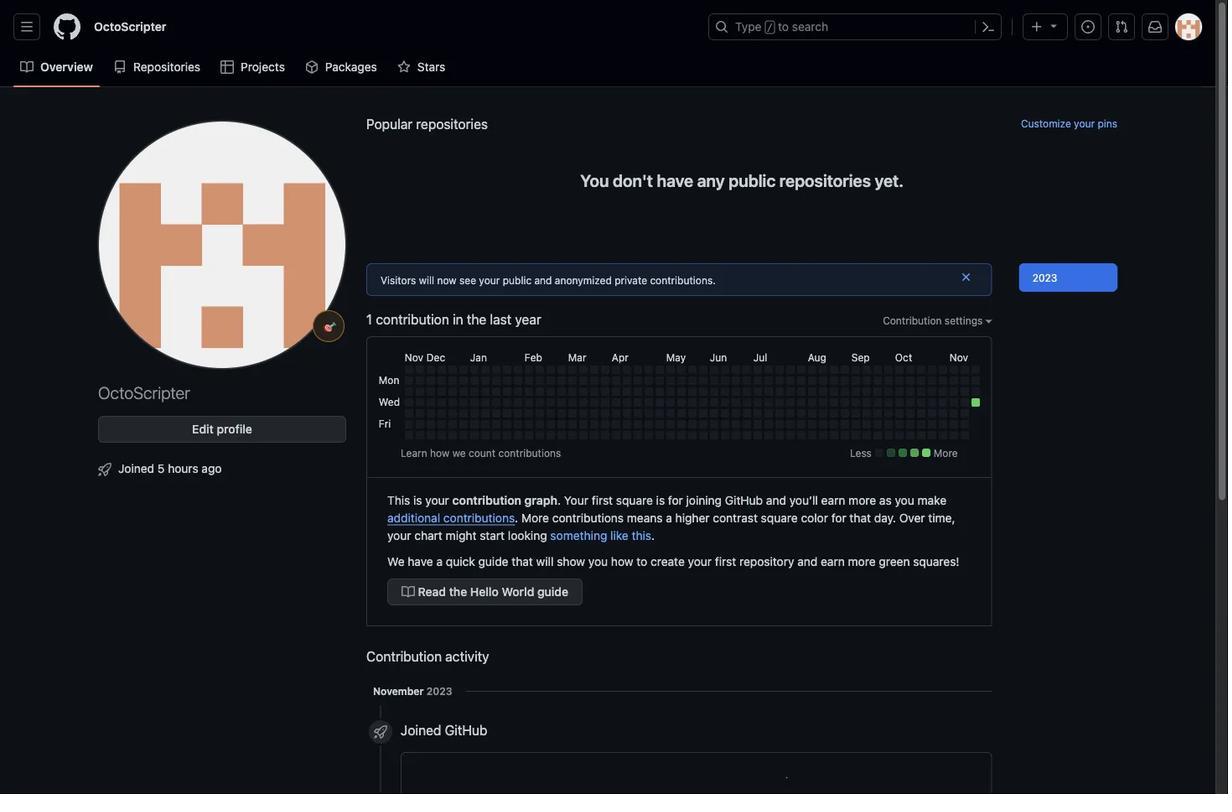 Task type: describe. For each thing, give the bounding box(es) containing it.
chart
[[414, 528, 443, 542]]

contributions inside . more contributions means a higher contrast square color for that day. over time, your chart might start looking
[[552, 511, 624, 525]]

contribution inside this is your contribution graph . your first square is for joining github and you'll earn more as you make additional contributions
[[453, 493, 522, 507]]

november
[[373, 685, 424, 697]]

type / to search
[[735, 20, 829, 34]]

joined github
[[401, 722, 488, 738]]

we
[[387, 554, 405, 568]]

learn
[[401, 447, 427, 459]]

now
[[437, 274, 457, 286]]

contributions.
[[650, 274, 716, 286]]

0 vertical spatial to
[[778, 20, 789, 34]]

1 vertical spatial to
[[637, 554, 648, 568]]

2 horizontal spatial .
[[652, 528, 655, 542]]

last
[[490, 312, 512, 327]]

jul
[[754, 351, 768, 363]]

you'll
[[790, 493, 818, 507]]

visitors
[[381, 274, 416, 286]]

this
[[387, 493, 410, 507]]

book image
[[402, 585, 415, 599]]

more inside . more contributions means a higher contrast square color for that day. over time, your chart might start looking
[[522, 511, 549, 525]]

2 vertical spatial and
[[798, 554, 818, 568]]

customize your pins
[[1021, 117, 1118, 129]]

year
[[515, 312, 541, 327]]

contrast
[[713, 511, 758, 525]]

yet.
[[875, 170, 904, 190]]

🎯 button
[[320, 318, 337, 335]]

packages
[[325, 60, 377, 74]]

guide for world
[[538, 585, 569, 599]]

green
[[879, 554, 910, 568]]

square inside this is your contribution graph . your first square is for joining github and you'll earn more as you make additional contributions
[[616, 493, 653, 507]]

additional contributions link
[[387, 511, 515, 525]]

settings
[[945, 314, 983, 326]]

table image
[[221, 60, 234, 74]]

square inside . more contributions means a higher contrast square color for that day. over time, your chart might start looking
[[761, 511, 798, 525]]

more inside this is your contribution graph . your first square is for joining github and you'll earn more as you make additional contributions
[[849, 493, 876, 507]]

joined github! image
[[487, 766, 906, 794]]

contributions right count
[[499, 447, 561, 459]]

might
[[446, 528, 477, 542]]

this
[[632, 528, 652, 542]]

nov for nov
[[950, 351, 969, 363]]

learn how we count contributions link
[[401, 447, 561, 459]]

don't
[[613, 170, 653, 190]]

book image
[[20, 60, 34, 74]]

repository
[[740, 554, 795, 568]]

/
[[767, 22, 773, 34]]

something like this .
[[550, 528, 655, 542]]

1 vertical spatial 2023
[[427, 685, 452, 697]]

0 vertical spatial the
[[467, 312, 487, 327]]

edit profile
[[192, 422, 252, 436]]

color
[[801, 511, 828, 525]]

in
[[453, 312, 464, 327]]

overview
[[40, 60, 93, 74]]

0 vertical spatial octoscripter
[[94, 20, 167, 34]]

show
[[557, 554, 585, 568]]

fri
[[379, 418, 391, 429]]

edit
[[192, 422, 214, 436]]

see
[[460, 274, 476, 286]]

. more contributions means a higher contrast square color for that day. over time, your chart might start looking
[[387, 511, 956, 542]]

contribution settings button
[[883, 313, 993, 328]]

like
[[611, 528, 629, 542]]

octoscripter link
[[87, 13, 173, 40]]

apr
[[612, 351, 629, 363]]

means
[[627, 511, 663, 525]]

visitors will now see your public and anonymized private contributions.
[[381, 274, 716, 286]]

grid containing nov
[[376, 347, 983, 442]]

stars
[[417, 60, 446, 74]]

anonymized
[[555, 274, 612, 286]]

that inside . more contributions means a higher contrast square color for that day. over time, your chart might start looking
[[850, 511, 871, 525]]

1 vertical spatial rocket image
[[374, 725, 387, 739]]

dismiss this notice image
[[960, 270, 973, 284]]

a inside . more contributions means a higher contrast square color for that day. over time, your chart might start looking
[[666, 511, 672, 525]]

we have a quick guide that will show you how to create your first repository and earn more green squares!
[[387, 554, 960, 568]]

your inside this is your contribution graph . your first square is for joining github and you'll earn more as you make additional contributions
[[425, 493, 449, 507]]

you don't have any public repositories yet.
[[580, 170, 904, 190]]

1 vertical spatial a
[[437, 554, 443, 568]]

quick
[[446, 554, 475, 568]]

activity
[[446, 649, 489, 665]]

dec
[[427, 351, 445, 363]]

read the hello world guide
[[415, 585, 569, 599]]

mar
[[568, 351, 587, 363]]

repositories
[[133, 60, 201, 74]]

guide for quick
[[478, 554, 509, 568]]

customize
[[1021, 117, 1071, 129]]

your left pins
[[1074, 117, 1095, 129]]

git pull request image
[[1115, 20, 1129, 34]]

sep
[[852, 351, 870, 363]]

notifications image
[[1149, 20, 1162, 34]]

1 vertical spatial how
[[611, 554, 634, 568]]

overview link
[[13, 55, 100, 80]]

jun
[[710, 351, 727, 363]]

oct
[[895, 351, 913, 363]]

repo image
[[113, 60, 127, 74]]

stars link
[[391, 55, 452, 80]]

🎯
[[324, 320, 334, 332]]

graph
[[525, 493, 558, 507]]

homepage image
[[54, 13, 81, 40]]

1 vertical spatial will
[[536, 554, 554, 568]]

0 horizontal spatial repositories
[[416, 116, 488, 132]]

0 vertical spatial how
[[430, 447, 450, 459]]

search
[[792, 20, 829, 34]]

looking
[[508, 528, 547, 542]]

. inside this is your contribution graph . your first square is for joining github and you'll earn more as you make additional contributions
[[558, 493, 561, 507]]

2023 link
[[1019, 263, 1118, 292]]

and inside this is your contribution graph . your first square is for joining github and you'll earn more as you make additional contributions
[[766, 493, 787, 507]]

edit profile button
[[98, 416, 346, 443]]

your inside . more contributions means a higher contrast square color for that day. over time, your chart might start looking
[[387, 528, 411, 542]]

nov dec
[[405, 351, 445, 363]]

contribution for contribution activity
[[366, 649, 442, 665]]

something like this button
[[550, 527, 652, 544]]

visitors will now see your public and anonymized private contributions. alert
[[366, 263, 993, 296]]



Task type: vqa. For each thing, say whether or not it's contained in the screenshot.
Packages link
yes



Task type: locate. For each thing, give the bounding box(es) containing it.
how
[[430, 447, 450, 459], [611, 554, 634, 568]]

. up the looking on the bottom left
[[515, 511, 518, 525]]

0 horizontal spatial contribution
[[366, 649, 442, 665]]

will left now
[[419, 274, 434, 286]]

1 horizontal spatial github
[[725, 493, 763, 507]]

1 horizontal spatial 2023
[[1033, 272, 1058, 283]]

0 vertical spatial .
[[558, 493, 561, 507]]

hello
[[470, 585, 499, 599]]

hours
[[168, 461, 198, 475]]

2 horizontal spatial and
[[798, 554, 818, 568]]

nov for nov dec
[[405, 351, 424, 363]]

aug
[[808, 351, 827, 363]]

guide right world
[[538, 585, 569, 599]]

more
[[849, 493, 876, 507], [848, 554, 876, 568]]

star image
[[397, 60, 411, 74]]

1 horizontal spatial public
[[729, 170, 776, 190]]

0 horizontal spatial github
[[445, 722, 488, 738]]

1 vertical spatial octoscripter
[[98, 382, 190, 402]]

joined for joined 5 hours ago
[[118, 461, 154, 475]]

more left as
[[849, 493, 876, 507]]

0 horizontal spatial first
[[592, 493, 613, 507]]

less
[[850, 447, 872, 459]]

the right read on the left of page
[[449, 585, 467, 599]]

joined down november 2023
[[401, 722, 441, 738]]

1 vertical spatial that
[[512, 554, 533, 568]]

0 horizontal spatial 2023
[[427, 685, 452, 697]]

projects
[[241, 60, 285, 74]]

we
[[453, 447, 466, 459]]

1 horizontal spatial is
[[656, 493, 665, 507]]

1 horizontal spatial you
[[895, 493, 915, 507]]

0 vertical spatial joined
[[118, 461, 154, 475]]

this is your contribution graph . your first square is for joining github and you'll earn more as you make additional contributions
[[387, 493, 947, 525]]

1 vertical spatial the
[[449, 585, 467, 599]]

wed
[[379, 396, 400, 408]]

earn inside this is your contribution graph . your first square is for joining github and you'll earn more as you make additional contributions
[[821, 493, 846, 507]]

. left your
[[558, 493, 561, 507]]

your down additional
[[387, 528, 411, 542]]

repositories left yet.
[[780, 170, 871, 190]]

a
[[666, 511, 672, 525], [437, 554, 443, 568]]

0 horizontal spatial to
[[637, 554, 648, 568]]

0 horizontal spatial you
[[589, 554, 608, 568]]

1 horizontal spatial and
[[766, 493, 787, 507]]

1 horizontal spatial .
[[558, 493, 561, 507]]

you
[[895, 493, 915, 507], [589, 554, 608, 568]]

0 vertical spatial contribution
[[376, 312, 449, 327]]

public inside alert
[[503, 274, 532, 286]]

1 vertical spatial for
[[832, 511, 847, 525]]

jan
[[470, 351, 487, 363]]

joined left 5 in the left bottom of the page
[[118, 461, 154, 475]]

1 horizontal spatial joined
[[401, 722, 441, 738]]

for
[[668, 493, 683, 507], [832, 511, 847, 525]]

first left repository
[[715, 554, 736, 568]]

1 nov from the left
[[405, 351, 424, 363]]

start
[[480, 528, 505, 542]]

1 horizontal spatial to
[[778, 20, 789, 34]]

contributions inside this is your contribution graph . your first square is for joining github and you'll earn more as you make additional contributions
[[444, 511, 515, 525]]

grid
[[376, 347, 983, 442]]

square
[[616, 493, 653, 507], [761, 511, 798, 525]]

1 vertical spatial github
[[445, 722, 488, 738]]

0 vertical spatial repositories
[[416, 116, 488, 132]]

0 vertical spatial that
[[850, 511, 871, 525]]

0 horizontal spatial have
[[408, 554, 433, 568]]

github inside this is your contribution graph . your first square is for joining github and you'll earn more as you make additional contributions
[[725, 493, 763, 507]]

have
[[657, 170, 694, 190], [408, 554, 433, 568]]

0 vertical spatial 2023
[[1033, 272, 1058, 283]]

0 vertical spatial first
[[592, 493, 613, 507]]

1 is from the left
[[413, 493, 422, 507]]

that left "day."
[[850, 511, 871, 525]]

read
[[418, 585, 446, 599]]

1 vertical spatial contribution
[[453, 493, 522, 507]]

squares!
[[913, 554, 960, 568]]

0 horizontal spatial guide
[[478, 554, 509, 568]]

rocket image
[[98, 463, 112, 476], [374, 725, 387, 739]]

1
[[366, 312, 372, 327]]

1 horizontal spatial rocket image
[[374, 725, 387, 739]]

1 vertical spatial joined
[[401, 722, 441, 738]]

higher
[[676, 511, 710, 525]]

0 horizontal spatial is
[[413, 493, 422, 507]]

1 vertical spatial more
[[522, 511, 549, 525]]

github
[[725, 493, 763, 507], [445, 722, 488, 738]]

you
[[580, 170, 609, 190]]

public right any
[[729, 170, 776, 190]]

change your avatar image
[[98, 121, 346, 369]]

contribution up oct
[[883, 314, 942, 326]]

profile
[[217, 422, 252, 436]]

as
[[880, 493, 892, 507]]

1 horizontal spatial more
[[934, 447, 958, 459]]

1 horizontal spatial have
[[657, 170, 694, 190]]

2 is from the left
[[656, 493, 665, 507]]

you right as
[[895, 493, 915, 507]]

0 vertical spatial you
[[895, 493, 915, 507]]

first right your
[[592, 493, 613, 507]]

your right see
[[479, 274, 500, 286]]

and left anonymized on the top left of the page
[[535, 274, 552, 286]]

have left any
[[657, 170, 694, 190]]

1 vertical spatial first
[[715, 554, 736, 568]]

your inside visitors will now see your public and anonymized private contributions. alert
[[479, 274, 500, 286]]

additional
[[387, 511, 440, 525]]

is up means
[[656, 493, 665, 507]]

joining
[[686, 493, 722, 507]]

plus image
[[1031, 20, 1044, 34]]

to left create
[[637, 554, 648, 568]]

github up contrast
[[725, 493, 763, 507]]

0 vertical spatial square
[[616, 493, 653, 507]]

mon
[[379, 374, 400, 386]]

command palette image
[[982, 20, 995, 34]]

square down you'll on the right of page
[[761, 511, 798, 525]]

2 earn from the top
[[821, 554, 845, 568]]

nov left the dec
[[405, 351, 424, 363]]

popular
[[366, 116, 413, 132]]

contributions up something on the left bottom of page
[[552, 511, 624, 525]]

contribution
[[883, 314, 942, 326], [366, 649, 442, 665]]

1 horizontal spatial contribution
[[883, 314, 942, 326]]

create
[[651, 554, 685, 568]]

more left green
[[848, 554, 876, 568]]

guide inside "link"
[[538, 585, 569, 599]]

2 vertical spatial .
[[652, 528, 655, 542]]

0 horizontal spatial will
[[419, 274, 434, 286]]

1 vertical spatial have
[[408, 554, 433, 568]]

0 horizontal spatial public
[[503, 274, 532, 286]]

may
[[667, 351, 686, 363]]

1 horizontal spatial repositories
[[780, 170, 871, 190]]

1 horizontal spatial nov
[[950, 351, 969, 363]]

contributions up start
[[444, 511, 515, 525]]

0 horizontal spatial nov
[[405, 351, 424, 363]]

more
[[934, 447, 958, 459], [522, 511, 549, 525]]

cell
[[405, 366, 413, 374], [416, 366, 424, 374], [427, 366, 435, 374], [438, 366, 446, 374], [448, 366, 457, 374], [459, 366, 468, 374], [470, 366, 479, 374], [481, 366, 490, 374], [492, 366, 500, 374], [503, 366, 511, 374], [514, 366, 522, 374], [525, 366, 533, 374], [536, 366, 544, 374], [547, 366, 555, 374], [558, 366, 566, 374], [568, 366, 577, 374], [579, 366, 588, 374], [590, 366, 599, 374], [601, 366, 610, 374], [612, 366, 620, 374], [623, 366, 631, 374], [634, 366, 642, 374], [645, 366, 653, 374], [656, 366, 664, 374], [667, 366, 675, 374], [677, 366, 686, 374], [688, 366, 697, 374], [699, 366, 708, 374], [710, 366, 719, 374], [721, 366, 729, 374], [732, 366, 740, 374], [743, 366, 751, 374], [754, 366, 762, 374], [765, 366, 773, 374], [776, 366, 784, 374], [786, 366, 795, 374], [797, 366, 806, 374], [808, 366, 817, 374], [819, 366, 828, 374], [830, 366, 838, 374], [841, 366, 849, 374], [852, 366, 860, 374], [863, 366, 871, 374], [874, 366, 882, 374], [885, 366, 893, 374], [895, 366, 904, 374], [906, 366, 915, 374], [917, 366, 926, 374], [928, 366, 937, 374], [939, 366, 947, 374], [950, 366, 958, 374], [961, 366, 969, 374], [972, 366, 980, 374], [405, 377, 413, 385], [416, 377, 424, 385], [427, 377, 435, 385], [438, 377, 446, 385], [448, 377, 457, 385], [459, 377, 468, 385], [470, 377, 479, 385], [481, 377, 490, 385], [492, 377, 500, 385], [503, 377, 511, 385], [514, 377, 522, 385], [525, 377, 533, 385], [536, 377, 544, 385], [547, 377, 555, 385], [558, 377, 566, 385], [568, 377, 577, 385], [579, 377, 588, 385], [590, 377, 599, 385], [601, 377, 610, 385], [612, 377, 620, 385], [623, 377, 631, 385], [634, 377, 642, 385], [645, 377, 653, 385], [656, 377, 664, 385], [667, 377, 675, 385], [677, 377, 686, 385], [688, 377, 697, 385], [699, 377, 708, 385], [710, 377, 719, 385], [721, 377, 729, 385], [732, 377, 740, 385], [743, 377, 751, 385], [754, 377, 762, 385], [765, 377, 773, 385], [776, 377, 784, 385], [786, 377, 795, 385], [797, 377, 806, 385], [808, 377, 817, 385], [819, 377, 828, 385], [830, 377, 838, 385], [841, 377, 849, 385], [852, 377, 860, 385], [863, 377, 871, 385], [874, 377, 882, 385], [885, 377, 893, 385], [895, 377, 904, 385], [906, 377, 915, 385], [917, 377, 926, 385], [928, 377, 937, 385], [939, 377, 947, 385], [950, 377, 958, 385], [961, 377, 969, 385], [972, 377, 980, 385], [405, 387, 413, 396], [416, 387, 424, 396], [427, 387, 435, 396], [438, 387, 446, 396], [448, 387, 457, 396], [459, 387, 468, 396], [470, 387, 479, 396], [481, 387, 490, 396], [492, 387, 500, 396], [503, 387, 511, 396], [514, 387, 522, 396], [525, 387, 533, 396], [536, 387, 544, 396], [547, 387, 555, 396], [558, 387, 566, 396], [568, 387, 577, 396], [579, 387, 588, 396], [590, 387, 599, 396], [601, 387, 610, 396], [612, 387, 620, 396], [623, 387, 631, 396], [634, 387, 642, 396], [645, 387, 653, 396], [656, 387, 664, 396], [667, 387, 675, 396], [677, 387, 686, 396], [688, 387, 697, 396], [699, 387, 708, 396], [710, 387, 719, 396], [721, 387, 729, 396], [732, 387, 740, 396], [743, 387, 751, 396], [754, 387, 762, 396], [765, 387, 773, 396], [776, 387, 784, 396], [786, 387, 795, 396], [797, 387, 806, 396], [808, 387, 817, 396], [819, 387, 828, 396], [830, 387, 838, 396], [841, 387, 849, 396], [852, 387, 860, 396], [863, 387, 871, 396], [874, 387, 882, 396], [885, 387, 893, 396], [895, 387, 904, 396], [906, 387, 915, 396], [917, 387, 926, 396], [928, 387, 937, 396], [939, 387, 947, 396], [950, 387, 958, 396], [961, 387, 969, 396], [972, 387, 980, 396], [405, 398, 413, 407], [416, 398, 424, 407], [427, 398, 435, 407], [438, 398, 446, 407], [448, 398, 457, 407], [459, 398, 468, 407], [470, 398, 479, 407], [481, 398, 490, 407], [492, 398, 500, 407], [503, 398, 511, 407], [514, 398, 522, 407], [525, 398, 533, 407], [536, 398, 544, 407], [547, 398, 555, 407], [558, 398, 566, 407], [568, 398, 577, 407], [579, 398, 588, 407], [590, 398, 599, 407], [601, 398, 610, 407], [612, 398, 620, 407], [623, 398, 631, 407], [634, 398, 642, 407], [645, 398, 653, 407], [656, 398, 664, 407], [667, 398, 675, 407], [677, 398, 686, 407], [688, 398, 697, 407], [699, 398, 708, 407], [710, 398, 719, 407], [721, 398, 729, 407], [732, 398, 740, 407], [743, 398, 751, 407], [754, 398, 762, 407], [765, 398, 773, 407], [776, 398, 784, 407], [786, 398, 795, 407], [797, 398, 806, 407], [808, 398, 817, 407], [819, 398, 828, 407], [830, 398, 838, 407], [841, 398, 849, 407], [852, 398, 860, 407], [863, 398, 871, 407], [874, 398, 882, 407], [885, 398, 893, 407], [895, 398, 904, 407], [906, 398, 915, 407], [917, 398, 926, 407], [928, 398, 937, 407], [939, 398, 947, 407], [950, 398, 958, 407], [961, 398, 969, 407], [972, 398, 980, 407], [405, 409, 413, 418], [416, 409, 424, 418], [427, 409, 435, 418], [438, 409, 446, 418], [448, 409, 457, 418], [459, 409, 468, 418], [470, 409, 479, 418], [481, 409, 490, 418], [492, 409, 500, 418], [503, 409, 511, 418], [514, 409, 522, 418], [525, 409, 533, 418], [536, 409, 544, 418], [547, 409, 555, 418], [558, 409, 566, 418], [568, 409, 577, 418], [579, 409, 588, 418], [590, 409, 599, 418], [601, 409, 610, 418], [612, 409, 620, 418], [623, 409, 631, 418], [634, 409, 642, 418], [645, 409, 653, 418], [656, 409, 664, 418], [667, 409, 675, 418], [677, 409, 686, 418], [688, 409, 697, 418], [699, 409, 708, 418], [710, 409, 719, 418], [721, 409, 729, 418], [732, 409, 740, 418], [743, 409, 751, 418], [754, 409, 762, 418], [765, 409, 773, 418], [776, 409, 784, 418], [786, 409, 795, 418], [797, 409, 806, 418], [808, 409, 817, 418], [819, 409, 828, 418], [830, 409, 838, 418], [841, 409, 849, 418], [852, 409, 860, 418], [863, 409, 871, 418], [874, 409, 882, 418], [885, 409, 893, 418], [895, 409, 904, 418], [906, 409, 915, 418], [917, 409, 926, 418], [928, 409, 937, 418], [939, 409, 947, 418], [950, 409, 958, 418], [961, 409, 969, 418], [405, 420, 413, 429], [416, 420, 424, 429], [427, 420, 435, 429], [438, 420, 446, 429], [448, 420, 457, 429], [459, 420, 468, 429], [470, 420, 479, 429], [481, 420, 490, 429], [492, 420, 500, 429], [503, 420, 511, 429], [514, 420, 522, 429], [525, 420, 533, 429], [536, 420, 544, 429], [547, 420, 555, 429], [558, 420, 566, 429], [568, 420, 577, 429], [579, 420, 588, 429], [590, 420, 599, 429], [601, 420, 610, 429], [612, 420, 620, 429], [623, 420, 631, 429], [634, 420, 642, 429], [645, 420, 653, 429], [656, 420, 664, 429], [667, 420, 675, 429], [677, 420, 686, 429], [688, 420, 697, 429], [699, 420, 708, 429], [710, 420, 719, 429], [721, 420, 729, 429], [732, 420, 740, 429], [743, 420, 751, 429], [754, 420, 762, 429], [765, 420, 773, 429], [776, 420, 784, 429], [786, 420, 795, 429], [797, 420, 806, 429], [808, 420, 817, 429], [819, 420, 828, 429], [830, 420, 838, 429], [841, 420, 849, 429], [852, 420, 860, 429], [863, 420, 871, 429], [874, 420, 882, 429], [885, 420, 893, 429], [895, 420, 904, 429], [906, 420, 915, 429], [917, 420, 926, 429], [928, 420, 937, 429], [939, 420, 947, 429], [950, 420, 958, 429], [961, 420, 969, 429], [405, 431, 413, 439], [416, 431, 424, 439], [427, 431, 435, 439], [438, 431, 446, 439], [448, 431, 457, 439], [459, 431, 468, 439], [470, 431, 479, 439], [481, 431, 490, 439], [492, 431, 500, 439], [503, 431, 511, 439], [514, 431, 522, 439], [525, 431, 533, 439], [536, 431, 544, 439], [547, 431, 555, 439], [558, 431, 566, 439], [568, 431, 577, 439], [579, 431, 588, 439], [590, 431, 599, 439], [601, 431, 610, 439], [612, 431, 620, 439], [623, 431, 631, 439], [634, 431, 642, 439], [645, 431, 653, 439], [656, 431, 664, 439], [667, 431, 675, 439], [677, 431, 686, 439], [688, 431, 697, 439], [699, 431, 708, 439], [710, 431, 719, 439], [721, 431, 729, 439], [732, 431, 740, 439], [743, 431, 751, 439], [754, 431, 762, 439], [765, 431, 773, 439], [776, 431, 784, 439], [786, 431, 795, 439], [797, 431, 806, 439], [808, 431, 817, 439], [819, 431, 828, 439], [830, 431, 838, 439], [841, 431, 849, 439], [852, 431, 860, 439], [863, 431, 871, 439], [874, 431, 882, 439], [885, 431, 893, 439], [895, 431, 904, 439], [906, 431, 915, 439], [917, 431, 926, 439], [928, 431, 937, 439], [939, 431, 947, 439], [950, 431, 958, 439], [961, 431, 969, 439]]

2023 down contribution activity
[[427, 685, 452, 697]]

square up means
[[616, 493, 653, 507]]

. down means
[[652, 528, 655, 542]]

your
[[564, 493, 589, 507]]

will left 'show'
[[536, 554, 554, 568]]

0 vertical spatial guide
[[478, 554, 509, 568]]

packages link
[[298, 55, 384, 80]]

november 2023
[[373, 685, 452, 697]]

2 nov from the left
[[950, 351, 969, 363]]

0 horizontal spatial square
[[616, 493, 653, 507]]

0 vertical spatial rocket image
[[98, 463, 112, 476]]

projects link
[[214, 55, 292, 80]]

contribution up nov dec
[[376, 312, 449, 327]]

rocket image left 5 in the left bottom of the page
[[98, 463, 112, 476]]

octoscripter
[[94, 20, 167, 34], [98, 382, 190, 402]]

1 horizontal spatial contribution
[[453, 493, 522, 507]]

contribution activity
[[366, 649, 489, 665]]

0 horizontal spatial a
[[437, 554, 443, 568]]

time,
[[929, 511, 956, 525]]

the inside "link"
[[449, 585, 467, 599]]

nov down settings
[[950, 351, 969, 363]]

2023 right dismiss this notice 'icon'
[[1033, 272, 1058, 283]]

0 horizontal spatial joined
[[118, 461, 154, 475]]

how down like
[[611, 554, 634, 568]]

earn up color
[[821, 493, 846, 507]]

for inside . more contributions means a higher contrast square color for that day. over time, your chart might start looking
[[832, 511, 847, 525]]

joined 5 hours ago
[[118, 461, 222, 475]]

private
[[615, 274, 647, 286]]

1 horizontal spatial a
[[666, 511, 672, 525]]

0 horizontal spatial and
[[535, 274, 552, 286]]

0 vertical spatial more
[[849, 493, 876, 507]]

repositories link
[[106, 55, 207, 80]]

octoscripter up repo image
[[94, 20, 167, 34]]

type
[[735, 20, 762, 34]]

that down the looking on the bottom left
[[512, 554, 533, 568]]

world
[[502, 585, 534, 599]]

the right in
[[467, 312, 487, 327]]

public up year
[[503, 274, 532, 286]]

over
[[900, 511, 925, 525]]

any
[[697, 170, 725, 190]]

have right we
[[408, 554, 433, 568]]

joined for joined github
[[401, 722, 441, 738]]

0 vertical spatial public
[[729, 170, 776, 190]]

a left the quick
[[437, 554, 443, 568]]

will inside alert
[[419, 274, 434, 286]]

your
[[1074, 117, 1095, 129], [479, 274, 500, 286], [425, 493, 449, 507], [387, 528, 411, 542], [688, 554, 712, 568]]

and left you'll on the right of page
[[766, 493, 787, 507]]

contribution up start
[[453, 493, 522, 507]]

more up make
[[934, 447, 958, 459]]

1 horizontal spatial for
[[832, 511, 847, 525]]

to
[[778, 20, 789, 34], [637, 554, 648, 568]]

0 vertical spatial contribution
[[883, 314, 942, 326]]

first
[[592, 493, 613, 507], [715, 554, 736, 568]]

1 vertical spatial more
[[848, 554, 876, 568]]

1 horizontal spatial that
[[850, 511, 871, 525]]

1 vertical spatial public
[[503, 274, 532, 286]]

0 vertical spatial github
[[725, 493, 763, 507]]

1 vertical spatial earn
[[821, 554, 845, 568]]

guide down start
[[478, 554, 509, 568]]

0 horizontal spatial rocket image
[[98, 463, 112, 476]]

more down graph
[[522, 511, 549, 525]]

0 horizontal spatial .
[[515, 511, 518, 525]]

earn down color
[[821, 554, 845, 568]]

you down something like this button
[[589, 554, 608, 568]]

1 vertical spatial square
[[761, 511, 798, 525]]

octoscripter up 5 in the left bottom of the page
[[98, 382, 190, 402]]

repositories
[[416, 116, 488, 132], [780, 170, 871, 190]]

1 horizontal spatial guide
[[538, 585, 569, 599]]

1 horizontal spatial will
[[536, 554, 554, 568]]

1 horizontal spatial square
[[761, 511, 798, 525]]

contribution settings
[[883, 314, 986, 326]]

contribution for contribution settings
[[883, 314, 942, 326]]

and right repository
[[798, 554, 818, 568]]

rocket image down november
[[374, 725, 387, 739]]

something
[[550, 528, 607, 542]]

0 horizontal spatial more
[[522, 511, 549, 525]]

1 vertical spatial you
[[589, 554, 608, 568]]

package image
[[305, 60, 319, 74]]

0 vertical spatial earn
[[821, 493, 846, 507]]

1 vertical spatial guide
[[538, 585, 569, 599]]

your up additional contributions link
[[425, 493, 449, 507]]

1 vertical spatial contribution
[[366, 649, 442, 665]]

for right color
[[832, 511, 847, 525]]

count
[[469, 447, 496, 459]]

make
[[918, 493, 947, 507]]

0 vertical spatial will
[[419, 274, 434, 286]]

your right create
[[688, 554, 712, 568]]

read the hello world guide link
[[387, 579, 583, 605]]

that
[[850, 511, 871, 525], [512, 554, 533, 568]]

1 vertical spatial repositories
[[780, 170, 871, 190]]

0 horizontal spatial for
[[668, 493, 683, 507]]

for inside this is your contribution graph . your first square is for joining github and you'll earn more as you make additional contributions
[[668, 493, 683, 507]]

day.
[[874, 511, 896, 525]]

contribution up november
[[366, 649, 442, 665]]

is up additional
[[413, 493, 422, 507]]

0 horizontal spatial contribution
[[376, 312, 449, 327]]

contribution inside "popup button"
[[883, 314, 942, 326]]

0 vertical spatial have
[[657, 170, 694, 190]]

triangle down image
[[1047, 19, 1061, 32]]

0 horizontal spatial that
[[512, 554, 533, 568]]

0 vertical spatial a
[[666, 511, 672, 525]]

issue opened image
[[1082, 20, 1095, 34]]

0 vertical spatial more
[[934, 447, 958, 459]]

first inside this is your contribution graph . your first square is for joining github and you'll earn more as you make additional contributions
[[592, 493, 613, 507]]

and inside alert
[[535, 274, 552, 286]]

and
[[535, 274, 552, 286], [766, 493, 787, 507], [798, 554, 818, 568]]

github down november 2023
[[445, 722, 488, 738]]

5
[[158, 461, 165, 475]]

repositories down stars
[[416, 116, 488, 132]]

1 horizontal spatial first
[[715, 554, 736, 568]]

1 horizontal spatial how
[[611, 554, 634, 568]]

. inside . more contributions means a higher contrast square color for that day. over time, your chart might start looking
[[515, 511, 518, 525]]

for up higher
[[668, 493, 683, 507]]

to right /
[[778, 20, 789, 34]]

1 vertical spatial .
[[515, 511, 518, 525]]

0 vertical spatial and
[[535, 274, 552, 286]]

1 vertical spatial and
[[766, 493, 787, 507]]

you inside this is your contribution graph . your first square is for joining github and you'll earn more as you make additional contributions
[[895, 493, 915, 507]]

a left higher
[[666, 511, 672, 525]]

how left we
[[430, 447, 450, 459]]

1 earn from the top
[[821, 493, 846, 507]]

feb
[[525, 351, 542, 363]]



